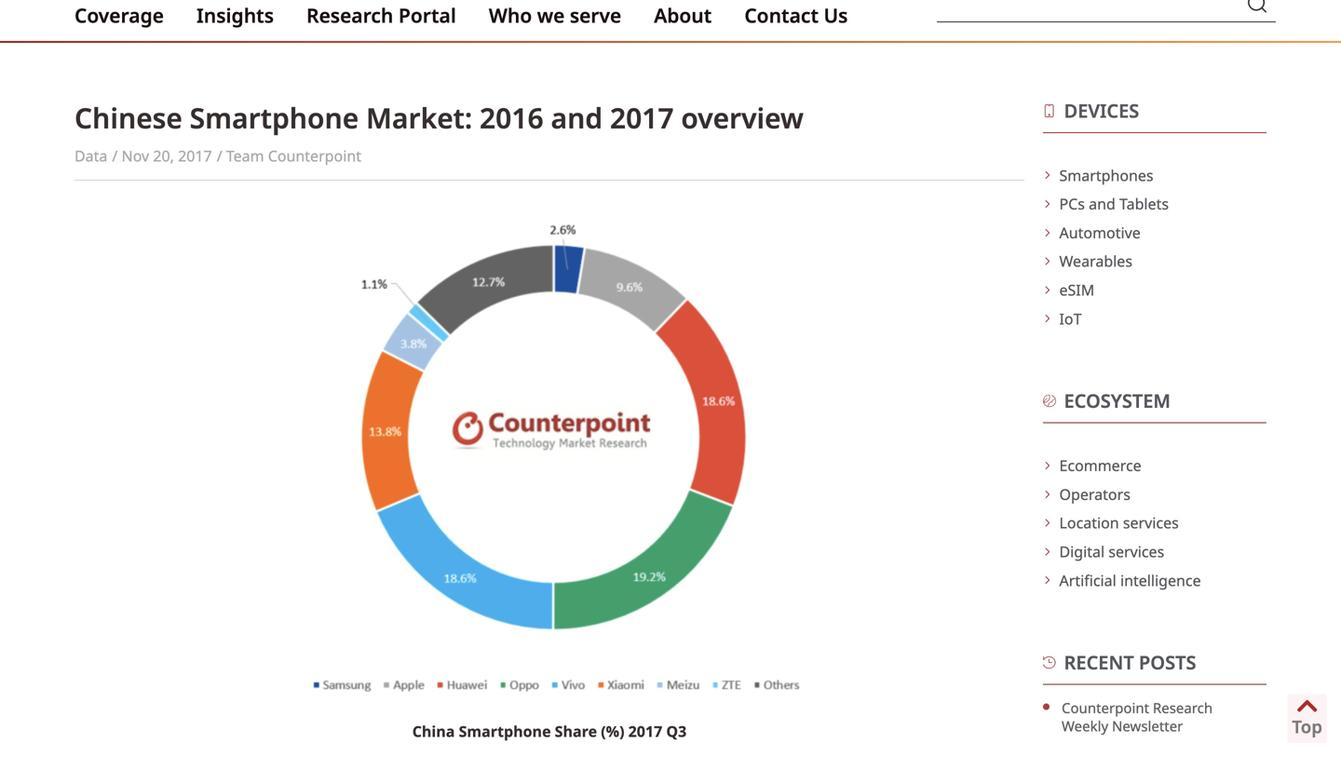 Task type: describe. For each thing, give the bounding box(es) containing it.
who we serve link
[[480, 0, 631, 41]]

insights
[[197, 2, 274, 28]]

0 vertical spatial research
[[307, 2, 394, 28]]

iot
[[1060, 309, 1082, 329]]

coverage
[[75, 2, 164, 28]]

20,
[[153, 146, 174, 166]]

(%)
[[601, 722, 625, 742]]

who we serve
[[489, 2, 622, 28]]

contact us
[[745, 2, 848, 28]]

0 vertical spatial 2017
[[610, 99, 674, 137]]

newsletter
[[1113, 717, 1184, 736]]

counterpoint inside chinese smartphone market: 2016 and 2017 overview data / nov 20, 2017 / team counterpoint
[[268, 146, 362, 166]]

weekly
[[1062, 717, 1109, 736]]

china smartphone share (%) 2017 q3
[[413, 722, 687, 742]]

operators
[[1060, 484, 1131, 505]]

about link
[[645, 0, 722, 41]]

data
[[75, 146, 108, 166]]

1 / from the left
[[112, 146, 118, 166]]

recent posts
[[1065, 650, 1197, 676]]

about
[[654, 2, 712, 28]]

serve
[[570, 2, 622, 28]]

iot link
[[1044, 309, 1267, 329]]

location services link
[[1044, 513, 1267, 533]]

smartphones link
[[1044, 165, 1267, 185]]

coverage link
[[65, 0, 173, 41]]

contact
[[745, 2, 819, 28]]

automotive
[[1060, 223, 1141, 243]]

digital services
[[1060, 542, 1165, 562]]

smartphone for china
[[459, 722, 551, 742]]

1 horizontal spatial and
[[1090, 194, 1116, 214]]

devices
[[1065, 98, 1140, 123]]

chevron up image
[[1297, 695, 1320, 718]]

nov
[[122, 146, 149, 166]]

2 vertical spatial 2017
[[629, 722, 663, 742]]

digital
[[1060, 542, 1105, 562]]

ecommerce link
[[1044, 456, 1267, 476]]

research inside counterpoint research weekly newsletter
[[1154, 699, 1214, 718]]

artificial intelligence
[[1060, 571, 1202, 591]]

recent
[[1065, 650, 1135, 676]]

1 vertical spatial 2017
[[178, 146, 212, 166]]

research portal link
[[297, 0, 466, 41]]

ecommerce
[[1060, 456, 1142, 476]]

intelligence
[[1121, 571, 1202, 591]]

and inside chinese smartphone market: 2016 and 2017 overview data / nov 20, 2017 / team counterpoint
[[551, 99, 603, 137]]

ecosystem
[[1065, 388, 1171, 414]]

digital services link
[[1044, 542, 1267, 562]]

artificial intelligence link
[[1044, 571, 1267, 591]]

location services
[[1060, 513, 1180, 533]]



Task type: locate. For each thing, give the bounding box(es) containing it.
0 vertical spatial services
[[1124, 513, 1180, 533]]

0 vertical spatial counterpoint
[[268, 146, 362, 166]]

1 vertical spatial services
[[1109, 542, 1165, 562]]

1 vertical spatial research
[[1154, 699, 1214, 718]]

0 vertical spatial smartphone
[[190, 99, 359, 137]]

counterpoint inside counterpoint research weekly newsletter
[[1062, 699, 1150, 718]]

counterpoint research weekly newsletter
[[1062, 699, 1214, 736]]

smartphone
[[190, 99, 359, 137], [459, 722, 551, 742]]

who
[[489, 2, 532, 28]]

/
[[112, 146, 118, 166], [217, 146, 222, 166]]

artificial
[[1060, 571, 1117, 591]]

tablets
[[1120, 194, 1170, 214]]

research
[[307, 2, 394, 28], [1154, 699, 1214, 718]]

0 horizontal spatial research
[[307, 2, 394, 28]]

research portal
[[307, 2, 457, 28]]

portal
[[399, 2, 457, 28]]

and right '2016'
[[551, 99, 603, 137]]

smartphone inside chinese smartphone market: 2016 and 2017 overview data / nov 20, 2017 / team counterpoint
[[190, 99, 359, 137]]

services for digital services
[[1109, 542, 1165, 562]]

counterpoint down recent
[[1062, 699, 1150, 718]]

posts
[[1140, 650, 1197, 676]]

counterpoint research weekly newsletter link
[[1062, 699, 1214, 736]]

us
[[824, 2, 848, 28]]

/ left team
[[217, 146, 222, 166]]

team
[[226, 146, 264, 166]]

chinese
[[75, 99, 182, 137]]

1 horizontal spatial /
[[217, 146, 222, 166]]

automotive link
[[1044, 223, 1267, 243]]

smartphone up team
[[190, 99, 359, 137]]

market:
[[366, 99, 473, 137]]

1 vertical spatial counterpoint
[[1062, 699, 1150, 718]]

1 horizontal spatial counterpoint
[[1062, 699, 1150, 718]]

q3
[[667, 722, 687, 742]]

0 horizontal spatial and
[[551, 99, 603, 137]]

smartphone for chinese
[[190, 99, 359, 137]]

location
[[1060, 513, 1120, 533]]

1 vertical spatial smartphone
[[459, 722, 551, 742]]

2 / from the left
[[217, 146, 222, 166]]

chinese smartphone market: 2016 and 2017 overview data / nov 20, 2017 / team counterpoint
[[75, 99, 804, 166]]

0 vertical spatial and
[[551, 99, 603, 137]]

/ left nov
[[112, 146, 118, 166]]

counterpoint
[[268, 146, 362, 166], [1062, 699, 1150, 718]]

None search field
[[938, 0, 1277, 22]]

1 horizontal spatial smartphone
[[459, 722, 551, 742]]

1 vertical spatial and
[[1090, 194, 1116, 214]]

pcs
[[1060, 194, 1086, 214]]

wearables link
[[1044, 251, 1267, 271]]

None search field
[[938, 0, 1239, 21]]

and
[[551, 99, 603, 137], [1090, 194, 1116, 214]]

search image
[[1251, 0, 1266, 11]]

counterpoint right team
[[268, 146, 362, 166]]

2016
[[480, 99, 544, 137]]

0 horizontal spatial /
[[112, 146, 118, 166]]

2017
[[610, 99, 674, 137], [178, 146, 212, 166], [629, 722, 663, 742]]

insights link
[[187, 0, 283, 41]]

services down operators link
[[1124, 513, 1180, 533]]

share
[[555, 722, 597, 742]]

esim link
[[1044, 280, 1267, 300]]

china
[[413, 722, 455, 742]]

1 horizontal spatial research
[[1154, 699, 1214, 718]]

we
[[537, 2, 565, 28]]

services
[[1124, 513, 1180, 533], [1109, 542, 1165, 562]]

services up 'artificial intelligence'
[[1109, 542, 1165, 562]]

and up automotive
[[1090, 194, 1116, 214]]

services for location services
[[1124, 513, 1180, 533]]

pcs and tablets link
[[1044, 194, 1267, 214]]

research down posts in the right of the page
[[1154, 699, 1214, 718]]

smartphones
[[1060, 165, 1154, 185]]

smartphone left share
[[459, 722, 551, 742]]

0 horizontal spatial counterpoint
[[268, 146, 362, 166]]

top
[[1293, 715, 1323, 739]]

0 horizontal spatial smartphone
[[190, 99, 359, 137]]

contact us link
[[736, 0, 858, 41]]

esim
[[1060, 280, 1095, 300]]

pcs and tablets
[[1060, 194, 1170, 214]]

research left portal
[[307, 2, 394, 28]]

wearables
[[1060, 251, 1133, 271]]

overview
[[682, 99, 804, 137]]

operators link
[[1044, 484, 1267, 505]]



Task type: vqa. For each thing, say whether or not it's contained in the screenshot.
charges.
no



